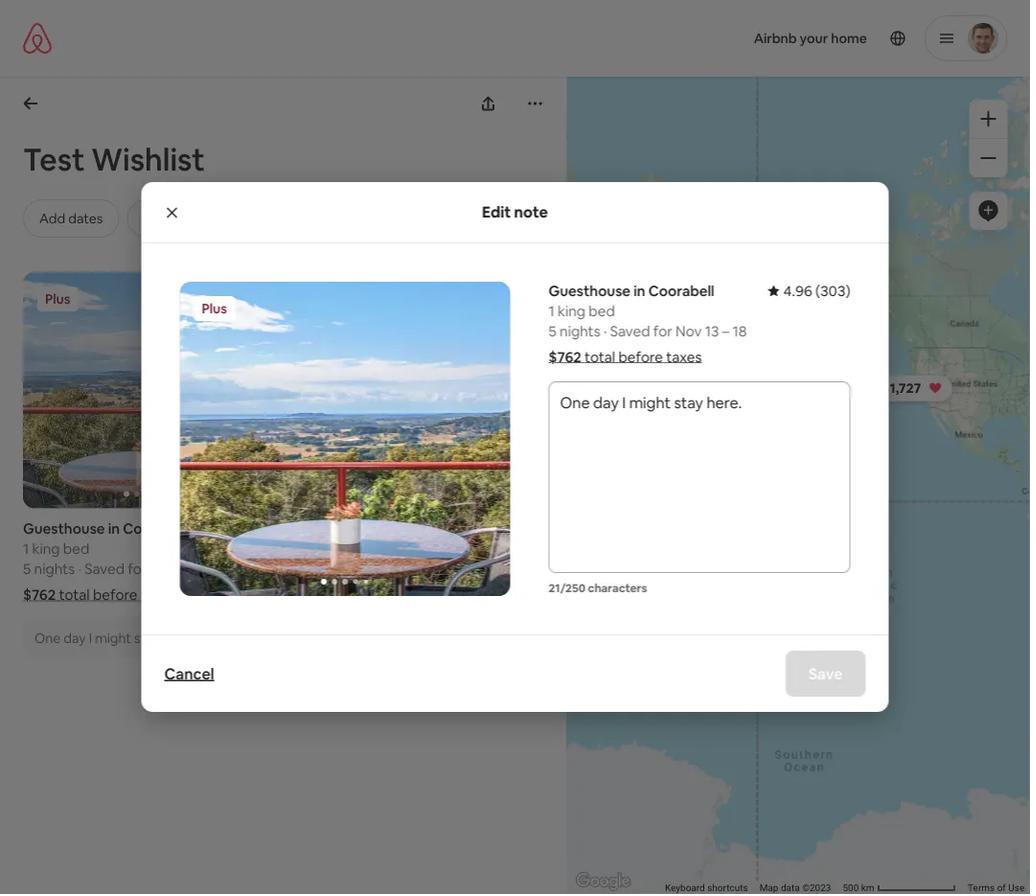 Task type: vqa. For each thing, say whether or not it's contained in the screenshot.
the top reviews
no



Task type: locate. For each thing, give the bounding box(es) containing it.
before inside 1 king bed 5 nights · saved for nov 13 – 18 $762 total before taxes
[[93, 586, 137, 605]]

before down occidental
[[373, 586, 418, 605]]

saved
[[610, 322, 650, 340], [85, 560, 125, 579], [356, 560, 396, 579]]

2 horizontal spatial saved
[[610, 322, 650, 340]]

1 vertical spatial $762
[[23, 586, 56, 605]]

0 horizontal spatial before
[[93, 586, 137, 605]]

1 vertical spatial nov
[[150, 560, 176, 579]]

1 horizontal spatial $1,727
[[882, 380, 921, 397]]

bed up day
[[63, 540, 89, 559]]

1 vertical spatial note
[[337, 618, 369, 637]]

nights down 'guesthouse'
[[560, 322, 601, 340]]

0 horizontal spatial ·
[[78, 560, 81, 579]]

1 vertical spatial 1
[[23, 540, 29, 559]]

1 horizontal spatial saved
[[356, 560, 396, 579]]

king down 'guesthouse'
[[558, 302, 586, 320]]

note
[[514, 202, 548, 222], [337, 618, 369, 637]]

· down 'guesthouse'
[[604, 322, 607, 340]]

0 horizontal spatial group
[[23, 272, 272, 509]]

2 horizontal spatial total
[[585, 348, 616, 366]]

0 vertical spatial bed
[[589, 302, 615, 320]]

1 horizontal spatial (303)
[[816, 281, 851, 300]]

for
[[654, 322, 673, 340], [128, 560, 147, 579], [400, 560, 419, 579]]

group for 4.96 (303)
[[23, 272, 272, 509]]

1 horizontal spatial 13
[[705, 322, 719, 340]]

0 horizontal spatial 18
[[207, 560, 221, 579]]

taxes
[[666, 348, 702, 366], [141, 586, 176, 605], [421, 586, 457, 605]]

total up add a note button
[[339, 586, 370, 605]]

13 inside guesthouse in coorabell 1 king bed 5 nights · saved for nov 13 – 18 $762 total before taxes
[[705, 322, 719, 340]]

wishlist
[[91, 139, 205, 179]]

edit right here.
[[197, 629, 221, 647]]

add a note
[[295, 618, 369, 637]]

nights inside 1 king bed 5 nights · saved for nov 13 – 18 $762 total before taxes
[[34, 560, 75, 579]]

0 vertical spatial nov
[[676, 322, 702, 340]]

taxes inside 1 king bed 5 nights · saved for nov 13 – 18 $762 total before taxes
[[141, 586, 176, 605]]

0 vertical spatial edit
[[482, 202, 511, 222]]

1 horizontal spatial edit
[[482, 202, 511, 222]]

4.96
[[784, 281, 813, 300], [205, 520, 234, 538]]

1 horizontal spatial 5
[[295, 560, 303, 579]]

before up might
[[93, 586, 137, 605]]

1 horizontal spatial 1
[[549, 302, 555, 320]]

0 horizontal spatial nights
[[34, 560, 75, 579]]

0 horizontal spatial saved
[[85, 560, 125, 579]]

google image
[[572, 869, 635, 894]]

0 vertical spatial $762
[[549, 348, 582, 366]]

4.96 out of 5 average rating,  303 reviews image for guesthouse in coorabell 1 king bed 5 nights · saved for nov 13 – 18 $762 total before taxes
[[768, 281, 851, 300]]

nights up one
[[34, 560, 75, 579]]

note right a
[[337, 618, 369, 637]]

1 horizontal spatial 4.96 out of 5 average rating,  303 reviews image
[[768, 281, 851, 300]]

2 horizontal spatial for
[[654, 322, 673, 340]]

$762 up one
[[23, 586, 56, 605]]

bed
[[589, 302, 615, 320], [63, 540, 89, 559]]

1 vertical spatial bed
[[63, 540, 89, 559]]

1 horizontal spatial nights
[[306, 560, 347, 579]]

0 vertical spatial 13
[[705, 322, 719, 340]]

1 horizontal spatial before
[[373, 586, 418, 605]]

1 horizontal spatial 18
[[733, 322, 747, 340]]

2 horizontal spatial before
[[619, 348, 663, 366]]

0 horizontal spatial (303)
[[237, 520, 272, 538]]

profile element
[[538, 0, 1007, 77]]

1 horizontal spatial 4.96 (303)
[[784, 281, 851, 300]]

1 horizontal spatial total
[[339, 586, 370, 605]]

1 vertical spatial king
[[32, 540, 60, 559]]

saved inside "cabin in occidental 3 beds 5 nights · saved for jan 26 – 31 $1,727 total before taxes"
[[356, 560, 396, 579]]

1 horizontal spatial ·
[[350, 560, 353, 579]]

3
[[295, 540, 303, 559]]

0 horizontal spatial 4.96 (303)
[[205, 520, 272, 538]]

bed inside guesthouse in coorabell 1 king bed 5 nights · saved for nov 13 – 18 $762 total before taxes
[[589, 302, 615, 320]]

31
[[479, 560, 493, 579]]

4.98 (379)
[[477, 520, 544, 538]]

for left jan
[[400, 560, 419, 579]]

(303)
[[816, 281, 851, 300], [237, 520, 272, 538]]

saved down occidental
[[356, 560, 396, 579]]

1 horizontal spatial 4.96
[[784, 281, 813, 300]]

km
[[861, 882, 875, 894]]

0 horizontal spatial $1,727
[[295, 586, 336, 605]]

1 horizontal spatial king
[[558, 302, 586, 320]]

0 vertical spatial (303)
[[816, 281, 851, 300]]

2 horizontal spatial taxes
[[666, 348, 702, 366]]

· inside guesthouse in coorabell 1 king bed 5 nights · saved for nov 13 – 18 $762 total before taxes
[[604, 322, 607, 340]]

nights down the beds
[[306, 560, 347, 579]]

4.98 out of 5 average rating,  379 reviews image
[[461, 520, 544, 538]]

0 vertical spatial in
[[634, 281, 646, 300]]

in left coorabell
[[634, 281, 646, 300]]

2 group from the left
[[295, 272, 544, 509]]

0 vertical spatial 4.96 (303)
[[784, 281, 851, 300]]

$762 down 'guesthouse'
[[549, 348, 582, 366]]

coorabell
[[649, 281, 715, 300]]

cancel button
[[155, 655, 224, 693]]

$1,727 inside "cabin in occidental 3 beds 5 nights · saved for jan 26 – 31 $1,727 total before taxes"
[[295, 586, 336, 605]]

0 vertical spatial 4.96
[[784, 281, 813, 300]]

0 horizontal spatial 1
[[23, 540, 29, 559]]

2 horizontal spatial –
[[722, 322, 730, 340]]

1 horizontal spatial note
[[514, 202, 548, 222]]

0 horizontal spatial in
[[337, 520, 349, 538]]

king
[[558, 302, 586, 320], [32, 540, 60, 559]]

data
[[781, 882, 800, 894]]

1 vertical spatial 18
[[207, 560, 221, 579]]

5 inside 1 king bed 5 nights · saved for nov 13 – 18 $762 total before taxes
[[23, 560, 31, 579]]

$762 inside 1 king bed 5 nights · saved for nov 13 – 18 $762 total before taxes
[[23, 586, 56, 605]]

4.98
[[477, 520, 506, 538]]

group
[[23, 272, 272, 509], [295, 272, 544, 509]]

remove from wishlist: cabin in occidental image
[[505, 287, 528, 310]]

before
[[619, 348, 663, 366], [93, 586, 137, 605], [373, 586, 418, 605]]

5 inside guesthouse in coorabell 1 king bed 5 nights · saved for nov 13 – 18 $762 total before taxes
[[549, 322, 557, 340]]

1 horizontal spatial –
[[468, 560, 476, 579]]

4.96 (303)
[[784, 281, 851, 300], [205, 520, 272, 538]]

13
[[705, 322, 719, 340], [179, 560, 193, 579]]

in for cabin
[[337, 520, 349, 538]]

edit up remove from wishlist: cabin in occidental icon
[[482, 202, 511, 222]]

0 horizontal spatial $762
[[23, 586, 56, 605]]

1 horizontal spatial nov
[[676, 322, 702, 340]]

0 horizontal spatial for
[[128, 560, 147, 579]]

nights
[[560, 322, 601, 340], [34, 560, 75, 579], [306, 560, 347, 579]]

taxes up "stay"
[[141, 586, 176, 605]]

dialog
[[141, 182, 889, 712]]

· inside 1 king bed 5 nights · saved for nov 13 – 18 $762 total before taxes
[[78, 560, 81, 579]]

0 horizontal spatial bed
[[63, 540, 89, 559]]

stay
[[134, 629, 160, 647]]

bed down 'guesthouse'
[[589, 302, 615, 320]]

$1,727
[[882, 380, 921, 397], [295, 586, 336, 605]]

0 horizontal spatial 13
[[179, 560, 193, 579]]

0 horizontal spatial king
[[32, 540, 60, 559]]

·
[[604, 322, 607, 340], [78, 560, 81, 579], [350, 560, 353, 579]]

500 km button
[[837, 881, 962, 894]]

taxes down jan
[[421, 586, 457, 605]]

$762
[[549, 348, 582, 366], [23, 586, 56, 605]]

1 vertical spatial in
[[337, 520, 349, 538]]

total down 'guesthouse'
[[585, 348, 616, 366]]

1 horizontal spatial group
[[295, 272, 544, 509]]

2 horizontal spatial 5
[[549, 322, 557, 340]]

add a place to the map image
[[977, 199, 1000, 222]]

0 vertical spatial 1
[[549, 302, 555, 320]]

0 vertical spatial 4.96 out of 5 average rating,  303 reviews image
[[768, 281, 851, 300]]

13 inside 1 king bed 5 nights · saved for nov 13 – 18 $762 total before taxes
[[179, 560, 193, 579]]

0 vertical spatial note
[[514, 202, 548, 222]]

0 horizontal spatial –
[[197, 560, 204, 579]]

saved down 'guesthouse'
[[610, 322, 650, 340]]

saved up might
[[85, 560, 125, 579]]

nov
[[676, 322, 702, 340], [150, 560, 176, 579]]

13 up here.
[[179, 560, 193, 579]]

0 horizontal spatial 5
[[23, 560, 31, 579]]

0 vertical spatial king
[[558, 302, 586, 320]]

· inside "cabin in occidental 3 beds 5 nights · saved for jan 26 – 31 $1,727 total before taxes"
[[350, 560, 353, 579]]

for down coorabell
[[654, 322, 673, 340]]

1 horizontal spatial $762
[[549, 348, 582, 366]]

1 vertical spatial 13
[[179, 560, 193, 579]]

1
[[549, 302, 555, 320], [23, 540, 29, 559]]

for inside guesthouse in coorabell 1 king bed 5 nights · saved for nov 13 – 18 $762 total before taxes
[[654, 322, 673, 340]]

13 down coorabell
[[705, 322, 719, 340]]

1 horizontal spatial taxes
[[421, 586, 457, 605]]

one day i might stay here. edit
[[35, 629, 221, 647]]

1 horizontal spatial bed
[[589, 302, 615, 320]]

zoom in image
[[981, 111, 996, 127]]

in inside guesthouse in coorabell 1 king bed 5 nights · saved for nov 13 – 18 $762 total before taxes
[[634, 281, 646, 300]]

save
[[809, 664, 843, 683]]

1 vertical spatial 4.96 (303)
[[205, 520, 272, 538]]

edit
[[482, 202, 511, 222], [197, 629, 221, 647]]

a
[[326, 618, 334, 637]]

in right cabin
[[337, 520, 349, 538]]

1 vertical spatial (303)
[[237, 520, 272, 538]]

nov up here.
[[150, 560, 176, 579]]

· down occidental
[[350, 560, 353, 579]]

0 horizontal spatial nov
[[150, 560, 176, 579]]

0 horizontal spatial 4.96 out of 5 average rating,  303 reviews image
[[190, 520, 272, 538]]

note up remove from wishlist: cabin in occidental icon
[[514, 202, 548, 222]]

1 vertical spatial $1,727
[[295, 586, 336, 605]]

map
[[760, 882, 779, 894]]

0 horizontal spatial edit
[[197, 629, 221, 647]]

0 horizontal spatial taxes
[[141, 586, 176, 605]]

characters
[[588, 581, 647, 596]]

for up one day i might stay here. edit
[[128, 560, 147, 579]]

for inside "cabin in occidental 3 beds 5 nights · saved for jan 26 – 31 $1,727 total before taxes"
[[400, 560, 419, 579]]

0 horizontal spatial total
[[59, 586, 90, 605]]

test
[[23, 139, 85, 179]]

before down coorabell
[[619, 348, 663, 366]]

total up day
[[59, 586, 90, 605]]

18 inside guesthouse in coorabell 1 king bed 5 nights · saved for nov 13 – 18 $762 total before taxes
[[733, 322, 747, 340]]

bed inside 1 king bed 5 nights · saved for nov 13 – 18 $762 total before taxes
[[63, 540, 89, 559]]

keyboard shortcuts
[[665, 882, 748, 894]]

0 horizontal spatial 4.96
[[205, 520, 234, 538]]

terms
[[968, 882, 995, 894]]

1 horizontal spatial in
[[634, 281, 646, 300]]

0 vertical spatial $1,727
[[882, 380, 921, 397]]

2 horizontal spatial nights
[[560, 322, 601, 340]]

1 vertical spatial 4.96
[[205, 520, 234, 538]]

nov down coorabell
[[676, 322, 702, 340]]

map data ©2023
[[760, 882, 831, 894]]

edit note
[[482, 202, 548, 222]]

in inside "cabin in occidental 3 beds 5 nights · saved for jan 26 – 31 $1,727 total before taxes"
[[337, 520, 349, 538]]

18
[[733, 322, 747, 340], [207, 560, 221, 579]]

1 horizontal spatial for
[[400, 560, 419, 579]]

zoom out image
[[981, 151, 996, 166]]

· up day
[[78, 560, 81, 579]]

in
[[634, 281, 646, 300], [337, 520, 349, 538]]

taxes down coorabell
[[666, 348, 702, 366]]

–
[[722, 322, 730, 340], [197, 560, 204, 579], [468, 560, 476, 579]]

4.96 out of 5 average rating,  303 reviews image
[[768, 281, 851, 300], [190, 520, 272, 538]]

taxes inside "cabin in occidental 3 beds 5 nights · saved for jan 26 – 31 $1,727 total before taxes"
[[421, 586, 457, 605]]

1 vertical spatial edit
[[197, 629, 221, 647]]

2 horizontal spatial ·
[[604, 322, 607, 340]]

king up one
[[32, 540, 60, 559]]

total
[[585, 348, 616, 366], [59, 586, 90, 605], [339, 586, 370, 605]]

5
[[549, 322, 557, 340], [23, 560, 31, 579], [295, 560, 303, 579]]

1 group from the left
[[23, 272, 272, 509]]

1 vertical spatial 4.96 out of 5 average rating,  303 reviews image
[[190, 520, 272, 538]]

0 vertical spatial 18
[[733, 322, 747, 340]]

terms of use
[[968, 882, 1025, 894]]

0 horizontal spatial note
[[337, 618, 369, 637]]



Task type: describe. For each thing, give the bounding box(es) containing it.
king inside 1 king bed 5 nights · saved for nov 13 – 18 $762 total before taxes
[[32, 540, 60, 559]]

4.96 for guesthouse in coorabell 1 king bed 5 nights · saved for nov 13 – 18 $762 total before taxes
[[784, 281, 813, 300]]

add a note button
[[295, 618, 369, 637]]

(379)
[[509, 520, 544, 538]]

nights inside guesthouse in coorabell 1 king bed 5 nights · saved for nov 13 – 18 $762 total before taxes
[[560, 322, 601, 340]]

before inside guesthouse in coorabell 1 king bed 5 nights · saved for nov 13 – 18 $762 total before taxes
[[619, 348, 663, 366]]

king inside guesthouse in coorabell 1 king bed 5 nights · saved for nov 13 – 18 $762 total before taxes
[[558, 302, 586, 320]]

(303) for guesthouse in coorabell 1 king bed 5 nights · saved for nov 13 – 18 $762 total before taxes
[[816, 281, 851, 300]]

1 inside 1 king bed 5 nights · saved for nov 13 – 18 $762 total before taxes
[[23, 540, 29, 559]]

21/250
[[549, 581, 586, 596]]

4.96 out of 5 average rating,  303 reviews image for 1 king bed 5 nights · saved for nov 13 – 18 $762 total before taxes
[[190, 520, 272, 538]]

$1,727 inside the $1,727 button
[[882, 380, 921, 397]]

21/250 characters
[[549, 581, 647, 596]]

add
[[295, 618, 323, 637]]

500
[[843, 882, 859, 894]]

before inside "cabin in occidental 3 beds 5 nights · saved for jan 26 – 31 $1,727 total before taxes"
[[373, 586, 418, 605]]

test wishlist
[[23, 139, 205, 179]]

26
[[449, 560, 465, 579]]

guesthouse in coorabell 1 king bed 5 nights · saved for nov 13 – 18 $762 total before taxes
[[549, 281, 747, 366]]

– inside "cabin in occidental 3 beds 5 nights · saved for jan 26 – 31 $1,727 total before taxes"
[[468, 560, 476, 579]]

4.96 (303) for 1 king bed 5 nights · saved for nov 13 – 18 $762 total before taxes
[[205, 520, 272, 538]]

save button
[[786, 651, 866, 697]]

500 km
[[843, 882, 877, 894]]

18 inside 1 king bed 5 nights · saved for nov 13 – 18 $762 total before taxes
[[207, 560, 221, 579]]

group for 4.98 (379)
[[295, 272, 544, 509]]

– inside 1 king bed 5 nights · saved for nov 13 – 18 $762 total before taxes
[[197, 560, 204, 579]]

guesthouse in coorabell group
[[180, 282, 510, 596]]

nights inside "cabin in occidental 3 beds 5 nights · saved for jan 26 – 31 $1,727 total before taxes"
[[306, 560, 347, 579]]

total inside guesthouse in coorabell 1 king bed 5 nights · saved for nov 13 – 18 $762 total before taxes
[[585, 348, 616, 366]]

here.
[[163, 629, 194, 647]]

terms of use link
[[968, 882, 1025, 894]]

total inside 1 king bed 5 nights · saved for nov 13 – 18 $762 total before taxes
[[59, 586, 90, 605]]

cancel
[[164, 664, 214, 683]]

use
[[1009, 882, 1025, 894]]

$762 inside guesthouse in coorabell 1 king bed 5 nights · saved for nov 13 – 18 $762 total before taxes
[[549, 348, 582, 366]]

beds
[[306, 540, 339, 559]]

of
[[997, 882, 1006, 894]]

occidental
[[352, 520, 427, 538]]

4.96 (303) for guesthouse in coorabell 1 king bed 5 nights · saved for nov 13 – 18 $762 total before taxes
[[784, 281, 851, 300]]

shortcuts
[[707, 882, 748, 894]]

– inside guesthouse in coorabell 1 king bed 5 nights · saved for nov 13 – 18 $762 total before taxes
[[722, 322, 730, 340]]

total inside "cabin in occidental 3 beds 5 nights · saved for jan 26 – 31 $1,727 total before taxes"
[[339, 586, 370, 605]]

taxes inside guesthouse in coorabell 1 king bed 5 nights · saved for nov 13 – 18 $762 total before taxes
[[666, 348, 702, 366]]

$1,727 button
[[873, 375, 953, 402]]

nov inside 1 king bed 5 nights · saved for nov 13 – 18 $762 total before taxes
[[150, 560, 176, 579]]

keyboard
[[665, 882, 705, 894]]

day
[[64, 629, 86, 647]]

one
[[35, 629, 61, 647]]

cabin
[[295, 520, 334, 538]]

saved inside 1 king bed 5 nights · saved for nov 13 – 18 $762 total before taxes
[[85, 560, 125, 579]]

cabin in occidental 3 beds 5 nights · saved for jan 26 – 31 $1,727 total before taxes
[[295, 520, 493, 605]]

for inside 1 king bed 5 nights · saved for nov 13 – 18 $762 total before taxes
[[128, 560, 147, 579]]

might
[[95, 629, 131, 647]]

remove from wishlist: guesthouse in coorabell image
[[234, 287, 257, 310]]

1 king bed 5 nights · saved for nov 13 – 18 $762 total before taxes
[[23, 540, 221, 605]]

i
[[89, 629, 92, 647]]

saved inside guesthouse in coorabell 1 king bed 5 nights · saved for nov 13 – 18 $762 total before taxes
[[610, 322, 650, 340]]

5 inside "cabin in occidental 3 beds 5 nights · saved for jan 26 – 31 $1,727 total before taxes"
[[295, 560, 303, 579]]

google map
including 2 saved stays. region
[[512, 11, 1031, 894]]

4.96 for 1 king bed 5 nights · saved for nov 13 – 18 $762 total before taxes
[[205, 520, 234, 538]]

dialog containing edit note
[[141, 182, 889, 712]]

(303) for 1 king bed 5 nights · saved for nov 13 – 18 $762 total before taxes
[[237, 520, 272, 538]]

Adding a note for Guesthouse in Coorabell, 21 of 250 character count text field
[[553, 385, 847, 569]]

guesthouse
[[549, 281, 631, 300]]

keyboard shortcuts button
[[665, 882, 748, 894]]

©2023
[[802, 882, 831, 894]]

1 inside guesthouse in coorabell 1 king bed 5 nights · saved for nov 13 – 18 $762 total before taxes
[[549, 302, 555, 320]]

jan
[[422, 560, 446, 579]]

edit button
[[197, 629, 221, 647]]

in for guesthouse
[[634, 281, 646, 300]]

nov inside guesthouse in coorabell 1 king bed 5 nights · saved for nov 13 – 18 $762 total before taxes
[[676, 322, 702, 340]]



